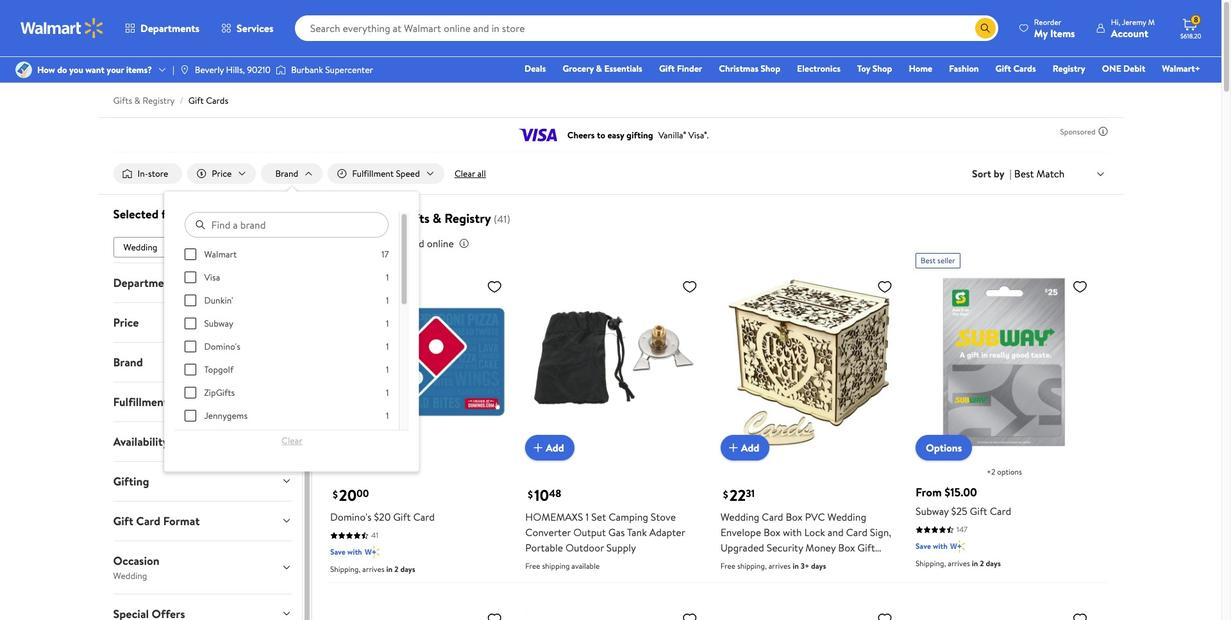 Task type: vqa. For each thing, say whether or not it's contained in the screenshot.
Add to Favorites list, From the Bride's Parents to the Groom Poetry Wedding Handkerchief Image
yes



Task type: describe. For each thing, give the bounding box(es) containing it.
add to favorites list, subway $25 gift card image
[[1073, 279, 1088, 295]]

converter
[[525, 526, 571, 540]]

best for best seller
[[921, 255, 936, 266]]

burbank
[[291, 63, 323, 76]]

0 vertical spatial |
[[173, 63, 174, 76]]

wedding inside button
[[123, 241, 157, 254]]

0 vertical spatial gifts
[[113, 94, 132, 107]]

1 vertical spatial fulfillment speed button
[[103, 383, 302, 422]]

walmart image
[[21, 18, 104, 38]]

1 vertical spatial departments button
[[103, 263, 302, 303]]

occasion wedding
[[113, 553, 160, 583]]

brand tab
[[103, 343, 302, 382]]

8 $618.20
[[1181, 14, 1202, 40]]

supercenter
[[325, 63, 373, 76]]

availability tab
[[103, 422, 302, 462]]

1 horizontal spatial clear all button
[[449, 164, 491, 184]]

10
[[534, 485, 549, 507]]

gifting
[[113, 474, 149, 490]]

0 vertical spatial clear
[[455, 167, 475, 180]]

00
[[357, 487, 369, 501]]

1 horizontal spatial arrives
[[769, 561, 791, 572]]

price when purchased online
[[328, 237, 454, 251]]

shop for toy shop
[[873, 62, 892, 75]]

options
[[997, 467, 1022, 478]]

gifting tab
[[103, 462, 302, 501]]

cards for gift cards
[[1014, 62, 1036, 75]]

reorder my items
[[1034, 16, 1075, 40]]

in up the just married aqua walmart gift card image
[[386, 565, 393, 576]]

security
[[767, 542, 803, 556]]

shipping, for subway $25 gift card
[[916, 559, 946, 570]]

box left pvc
[[786, 511, 803, 525]]

finder
[[677, 62, 702, 75]]

format
[[163, 514, 200, 530]]

1 for topgolf
[[386, 364, 389, 377]]

with inside wedding card box pvc wedding envelope box with lock and card sign, upgraded security money box gift card box for wedding reception birthday baby shower graduation party supplies
[[783, 526, 802, 540]]

$25
[[951, 505, 968, 519]]

domino's for domino's
[[204, 341, 241, 353]]

gift right /
[[188, 94, 204, 107]]

fulfillment inside sort and filter section element
[[352, 167, 394, 180]]

walmart+ link
[[1157, 62, 1206, 76]]

Find a brand search field
[[185, 212, 389, 238]]

48
[[549, 487, 561, 501]]

departments tab
[[103, 263, 302, 303]]

set
[[592, 511, 606, 525]]

save with for subway $25 gift card
[[916, 542, 948, 552]]

$ for 20
[[333, 488, 338, 502]]

from
[[916, 485, 942, 501]]

availability button
[[103, 422, 302, 462]]

1 horizontal spatial &
[[433, 210, 441, 227]]

2 for domino's $20 gift card
[[394, 565, 399, 576]]

supplies
[[721, 588, 757, 602]]

envelope
[[721, 526, 761, 540]]

lock
[[805, 526, 825, 540]]

brand for 'brand' dropdown button inside sort and filter section element
[[275, 167, 298, 180]]

fulfillment speed inside tab
[[113, 394, 202, 410]]

for
[[764, 557, 777, 571]]

outdoor
[[566, 542, 604, 556]]

available
[[572, 561, 600, 572]]

purchased
[[379, 237, 424, 251]]

items?
[[126, 63, 152, 76]]

store
[[148, 167, 168, 180]]

in-store
[[138, 167, 168, 180]]

zipgifts
[[204, 387, 235, 400]]

shipping,
[[737, 561, 767, 572]]

add to cart image
[[531, 441, 546, 456]]

in left 3+
[[793, 561, 799, 572]]

shipping
[[542, 561, 570, 572]]

gift card format
[[113, 514, 200, 530]]

pvc
[[805, 511, 825, 525]]

reception
[[821, 557, 866, 571]]

+2
[[987, 467, 996, 478]]

hi,
[[1111, 16, 1121, 27]]

days for subway $25 gift card
[[986, 559, 1001, 570]]

best for best match
[[1014, 167, 1034, 181]]

walmart plus image for subway $25 gift card
[[950, 541, 965, 554]]

/
[[180, 94, 183, 107]]

shipping, arrives in 2 days for subway $25 gift card
[[916, 559, 1001, 570]]

0 vertical spatial departments button
[[114, 13, 210, 44]]

add to favorites list, just married aqua walmart gift card image
[[487, 612, 502, 621]]

and
[[828, 526, 844, 540]]

topgolf
[[204, 364, 234, 377]]

supply
[[607, 542, 636, 556]]

17
[[382, 248, 389, 261]]

hi, jeremy m account
[[1111, 16, 1155, 40]]

add button for 22
[[721, 436, 770, 461]]

homemaxs 1 set camping stove converter output gas tank adapter portable outdoor supply free shipping available
[[525, 511, 685, 572]]

burbank supercenter
[[291, 63, 373, 76]]

portable
[[525, 542, 563, 556]]

fulfillment inside tab
[[113, 394, 168, 410]]

gifts & registry / gift cards
[[113, 94, 228, 107]]

when
[[353, 237, 377, 251]]

0 vertical spatial price button
[[187, 164, 256, 184]]

card up security
[[762, 511, 783, 525]]

free inside homemaxs 1 set camping stove converter output gas tank adapter portable outdoor supply free shipping available
[[525, 561, 540, 572]]

from $15.00 subway $25 gift card
[[916, 485, 1012, 519]]

stove
[[651, 511, 676, 525]]

with for subway $25 gift card
[[933, 542, 948, 552]]

add for 22
[[741, 441, 759, 456]]

occasion tab
[[103, 542, 302, 594]]

gift right the fashion
[[996, 62, 1011, 75]]

how
[[37, 63, 55, 76]]

grocery & essentials
[[563, 62, 643, 75]]

card right and at the right bottom
[[846, 526, 868, 540]]

1 inside homemaxs 1 set camping stove converter output gas tank adapter portable outdoor supply free shipping available
[[586, 511, 589, 525]]

0 horizontal spatial cards
[[206, 94, 228, 107]]

1 horizontal spatial gift cards link
[[990, 62, 1042, 76]]

domino's for domino's $20 gift card
[[330, 511, 372, 525]]

christmas shop link
[[713, 62, 786, 76]]

1 for visa
[[386, 271, 389, 284]]

wedding up and at the right bottom
[[828, 511, 867, 525]]

card inside 'dropdown button'
[[136, 514, 160, 530]]

homemaxs 1 set camping stove converter output gas tank adapter portable outdoor supply image
[[525, 274, 703, 451]]

gifts & registry link
[[113, 94, 175, 107]]

gift cards in gifts & registry (41)
[[328, 210, 510, 227]]

add to favorites list, homemaxs 1 set camping stove converter output gas tank adapter portable outdoor supply image
[[682, 279, 698, 295]]

gas
[[608, 526, 625, 540]]

add to favorites list, from the bride's parents to the groom poetry wedding handkerchief image
[[682, 612, 698, 621]]

one debit link
[[1096, 62, 1151, 76]]

1 vertical spatial brand button
[[103, 343, 302, 382]]

1 horizontal spatial registry
[[445, 210, 491, 227]]

 image for beverly
[[179, 65, 190, 75]]

clear button
[[185, 431, 399, 452]]

home link
[[903, 62, 938, 76]]

1 vertical spatial price button
[[103, 303, 302, 342]]

online
[[427, 237, 454, 251]]

gift up price when purchased online
[[328, 210, 350, 227]]

0 horizontal spatial registry
[[142, 94, 175, 107]]

price inside price tab
[[113, 315, 139, 331]]

just married aqua walmart gift card image
[[330, 607, 507, 621]]

sort
[[972, 167, 991, 181]]

clear all for right clear all button
[[455, 167, 486, 180]]

add to favorites list, domino's $20 gift card image
[[487, 279, 502, 295]]

grocery
[[563, 62, 594, 75]]

41
[[371, 531, 378, 542]]

best match
[[1014, 167, 1065, 181]]

gift inside wedding card box pvc wedding envelope box with lock and card sign, upgraded security money box gift card box for wedding reception birthday baby shower graduation party supplies
[[858, 542, 875, 556]]

subway inside group
[[204, 318, 234, 330]]

debit
[[1124, 62, 1146, 75]]

happily ever after walmart gift card image
[[916, 607, 1093, 621]]

legal information image
[[459, 239, 469, 249]]

applied filters section element
[[113, 206, 193, 223]]

items
[[1050, 26, 1075, 40]]

1 horizontal spatial gifts
[[402, 210, 430, 227]]

registry inside registry link
[[1053, 62, 1086, 75]]

1 vertical spatial clear all button
[[260, 205, 292, 226]]

upgraded
[[721, 542, 764, 556]]

1 vertical spatial price
[[328, 237, 350, 251]]



Task type: locate. For each thing, give the bounding box(es) containing it.
2 free from the left
[[721, 561, 736, 572]]

gift cards link right /
[[188, 94, 228, 107]]

0 horizontal spatial clear all
[[260, 209, 292, 222]]

Search search field
[[295, 15, 998, 41]]

fulfillment up availability
[[113, 394, 168, 410]]

domino's up topgolf
[[204, 341, 241, 353]]

christmas shop
[[719, 62, 781, 75]]

graduation
[[820, 572, 869, 586]]

22
[[730, 485, 746, 507]]

free shipping, arrives in 3+ days
[[721, 561, 826, 572]]

gift right $25
[[970, 505, 988, 519]]

toy shop
[[857, 62, 892, 75]]

box left for
[[745, 557, 761, 571]]

wedding card box pvc wedding envelope box with lock and card sign, upgraded security money box gift card box for wedding reception birthday baby shower graduation party supplies
[[721, 511, 895, 602]]

departments up items? at the top of the page
[[140, 21, 200, 35]]

shipping,
[[916, 559, 946, 570], [330, 565, 361, 576]]

do
[[57, 63, 67, 76]]

arrives down 147
[[948, 559, 970, 570]]

card down +2 options
[[990, 505, 1012, 519]]

services
[[237, 21, 274, 35]]

card inside from $15.00 subway $25 gift card
[[990, 505, 1012, 519]]

fulfillment
[[352, 167, 394, 180], [113, 394, 168, 410]]

days for domino's $20 gift card
[[400, 565, 415, 576]]

0 horizontal spatial gifts
[[113, 94, 132, 107]]

0 horizontal spatial domino's
[[204, 341, 241, 353]]

1 horizontal spatial price
[[212, 167, 232, 180]]

0 horizontal spatial all
[[283, 209, 292, 222]]

jennygems
[[204, 410, 248, 423]]

2 up happily ever after walmart gift card "image"
[[980, 559, 984, 570]]

add button up 48
[[525, 436, 575, 461]]

add to favorites list, elegant flowers with love walmart gift card image
[[877, 612, 893, 621]]

gift right $20
[[393, 511, 411, 525]]

clear all button
[[449, 164, 491, 184], [260, 205, 292, 226]]

in up price when purchased online
[[389, 210, 399, 227]]

availability
[[113, 434, 168, 450]]

0 horizontal spatial free
[[525, 561, 540, 572]]

card up birthday on the right
[[721, 557, 742, 571]]

home
[[909, 62, 933, 75]]

1 horizontal spatial |
[[1010, 167, 1012, 181]]

90210
[[247, 63, 271, 76]]

from the bride's parents to the groom poetry wedding handkerchief image
[[525, 607, 703, 621]]

1 horizontal spatial add
[[741, 441, 759, 456]]

1 horizontal spatial shop
[[873, 62, 892, 75]]

wedding down selected
[[123, 241, 157, 254]]

filters
[[161, 206, 193, 223]]

deals
[[525, 62, 546, 75]]

party
[[872, 572, 895, 586]]

0 vertical spatial fulfillment speed
[[352, 167, 420, 180]]

save with
[[916, 542, 948, 552], [330, 547, 362, 558]]

one
[[1102, 62, 1122, 75]]

wedding list item
[[113, 235, 186, 258]]

1 vertical spatial clear
[[260, 209, 281, 222]]

gifts down your
[[113, 94, 132, 107]]

card right $20
[[413, 511, 435, 525]]

days right 3+
[[811, 561, 826, 572]]

2 for subway $25 gift card
[[980, 559, 984, 570]]

wedding button
[[113, 237, 183, 258]]

2 shop from the left
[[873, 62, 892, 75]]

card
[[990, 505, 1012, 519], [413, 511, 435, 525], [762, 511, 783, 525], [136, 514, 160, 530], [846, 526, 868, 540], [721, 557, 742, 571]]

in up happily ever after walmart gift card "image"
[[972, 559, 978, 570]]

1 vertical spatial &
[[134, 94, 140, 107]]

wedding down occasion
[[113, 570, 147, 583]]

shipping, for domino's $20 gift card
[[330, 565, 361, 576]]

 image left how
[[15, 62, 32, 78]]

add to favorites list, wedding card box pvc wedding envelope box with lock and card sign, upgraded security money box gift card box for wedding reception birthday baby shower graduation party supplies image
[[877, 279, 893, 295]]

best left seller
[[921, 255, 936, 266]]

1 horizontal spatial brand
[[275, 167, 298, 180]]

0 vertical spatial brand button
[[261, 164, 323, 184]]

0 horizontal spatial gift cards link
[[188, 94, 228, 107]]

add to favorites list, happily ever after walmart gift card image
[[1073, 612, 1088, 621]]

$ 20 00
[[333, 485, 369, 507]]

20
[[339, 485, 357, 507]]

shipping, arrives in 2 days down the 41
[[330, 565, 415, 576]]

0 vertical spatial subway
[[204, 318, 234, 330]]

8
[[1194, 14, 1198, 25]]

fashion
[[949, 62, 979, 75]]

1 for domino's
[[386, 341, 389, 353]]

gifts
[[113, 94, 132, 107], [402, 210, 430, 227]]

shop right christmas
[[761, 62, 781, 75]]

save down the 'domino's $20 gift card' at the left bottom of page
[[330, 547, 346, 558]]

gifts up the purchased
[[402, 210, 430, 227]]

subway down from
[[916, 505, 949, 519]]

cards down the my
[[1014, 62, 1036, 75]]

adapter
[[650, 526, 685, 540]]

speed inside sort and filter section element
[[396, 167, 420, 180]]

brand button up 'zipgifts'
[[103, 343, 302, 382]]

$ left 22
[[723, 488, 728, 502]]

gift left finder
[[659, 62, 675, 75]]

147
[[957, 525, 968, 536]]

departments button up items? at the top of the page
[[114, 13, 210, 44]]

hills,
[[226, 63, 245, 76]]

group inside sort and filter section element
[[185, 248, 389, 621]]

brand inside tab
[[113, 355, 143, 371]]

2 up the just married aqua walmart gift card image
[[394, 565, 399, 576]]

with up security
[[783, 526, 802, 540]]

1 horizontal spatial days
[[811, 561, 826, 572]]

1 $ from the left
[[333, 488, 338, 502]]

camping
[[609, 511, 648, 525]]

sort by |
[[972, 167, 1012, 181]]

add for 10
[[546, 441, 564, 456]]

add
[[546, 441, 564, 456], [741, 441, 759, 456]]

1 horizontal spatial add button
[[721, 436, 770, 461]]

visa
[[204, 271, 220, 284]]

0 vertical spatial cards
[[1014, 62, 1036, 75]]

clear
[[455, 167, 475, 180], [260, 209, 281, 222], [282, 435, 302, 448]]

fulfillment speed tab
[[103, 383, 302, 422]]

all for the bottom clear all button
[[283, 209, 292, 222]]

walmart plus image down the 41
[[365, 547, 380, 560]]

price button up filters
[[187, 164, 256, 184]]

days up happily ever after walmart gift card "image"
[[986, 559, 1001, 570]]

domino's
[[204, 341, 241, 353], [330, 511, 372, 525]]

speed left 'zipgifts'
[[171, 394, 202, 410]]

1 horizontal spatial clear
[[282, 435, 302, 448]]

gift card format button
[[103, 502, 302, 541]]

price inside sort and filter section element
[[212, 167, 232, 180]]

0 vertical spatial &
[[596, 62, 602, 75]]

gift inside from $15.00 subway $25 gift card
[[970, 505, 988, 519]]

save down from
[[916, 542, 931, 552]]

fulfillment speed inside sort and filter section element
[[352, 167, 420, 180]]

shop inside "link"
[[761, 62, 781, 75]]

1 free from the left
[[525, 561, 540, 572]]

price button up brand tab
[[103, 303, 302, 342]]

arrives down the 41
[[362, 565, 385, 576]]

best inside best match dropdown button
[[1014, 167, 1034, 181]]

| right by
[[1010, 167, 1012, 181]]

$ 22 31
[[723, 485, 755, 507]]

& for gifts
[[134, 94, 140, 107]]

m
[[1148, 16, 1155, 27]]

gift inside 'dropdown button'
[[113, 514, 133, 530]]

cards down beverly
[[206, 94, 228, 107]]

save with down the 'domino's $20 gift card' at the left bottom of page
[[330, 547, 362, 558]]

cards up when
[[353, 210, 385, 227]]

0 vertical spatial all
[[477, 167, 486, 180]]

None checkbox
[[185, 272, 197, 284], [185, 318, 197, 330], [185, 341, 197, 353], [185, 272, 197, 284], [185, 318, 197, 330], [185, 341, 197, 353]]

2 add button from the left
[[721, 436, 770, 461]]

speed up gift cards in gifts & registry (41)
[[396, 167, 420, 180]]

fulfillment speed button inside sort and filter section element
[[328, 164, 444, 184]]

box
[[786, 511, 803, 525], [764, 526, 781, 540], [838, 542, 855, 556], [745, 557, 761, 571]]

add up 31
[[741, 441, 759, 456]]

$ inside $ 10 48
[[528, 488, 533, 502]]

registry up legal information image
[[445, 210, 491, 227]]

walmart plus image
[[950, 541, 965, 554], [365, 547, 380, 560]]

$ for 10
[[528, 488, 533, 502]]

fulfillment speed button down topgolf
[[103, 383, 302, 422]]

with for domino's $20 gift card
[[347, 547, 362, 558]]

box up "reception"
[[838, 542, 855, 556]]

fulfillment speed button up gift cards in gifts & registry (41)
[[328, 164, 444, 184]]

gift finder link
[[653, 62, 708, 76]]

reorder
[[1034, 16, 1062, 27]]

0 horizontal spatial add button
[[525, 436, 575, 461]]

1 horizontal spatial fulfillment
[[352, 167, 394, 180]]

1 horizontal spatial subway
[[916, 505, 949, 519]]

shop for christmas shop
[[761, 62, 781, 75]]

clear all inside clear all button
[[455, 167, 486, 180]]

all
[[477, 167, 486, 180], [283, 209, 292, 222]]

departments button down walmart
[[103, 263, 302, 303]]

essentials
[[604, 62, 643, 75]]

best match button
[[1012, 165, 1109, 182]]

2 add from the left
[[741, 441, 759, 456]]

0 vertical spatial departments
[[140, 21, 200, 35]]

brand for the bottommost 'brand' dropdown button
[[113, 355, 143, 371]]

1 horizontal spatial shipping,
[[916, 559, 946, 570]]

shipping, arrives in 2 days for domino's $20 gift card
[[330, 565, 415, 576]]

1 horizontal spatial best
[[1014, 167, 1034, 181]]

2 horizontal spatial with
[[933, 542, 948, 552]]

& down items? at the top of the page
[[134, 94, 140, 107]]

best seller
[[921, 255, 956, 266]]

1 vertical spatial fulfillment speed
[[113, 394, 202, 410]]

fulfillment up gift cards in gifts & registry (41)
[[352, 167, 394, 180]]

 image left beverly
[[179, 65, 190, 75]]

speed inside tab
[[171, 394, 202, 410]]

1 vertical spatial domino's
[[330, 511, 372, 525]]

1 add button from the left
[[525, 436, 575, 461]]

1 shop from the left
[[761, 62, 781, 75]]

arrives for domino's $20 gift card
[[362, 565, 385, 576]]

1 for subway
[[386, 318, 389, 330]]

1 add from the left
[[546, 441, 564, 456]]

clear all for the bottom clear all button
[[260, 209, 292, 222]]

sort and filter section element
[[98, 153, 1124, 621]]

add button for 10
[[525, 436, 575, 461]]

1 horizontal spatial fulfillment speed button
[[328, 164, 444, 184]]

0 vertical spatial best
[[1014, 167, 1034, 181]]

 image for how
[[15, 62, 32, 78]]

0 horizontal spatial price
[[113, 315, 139, 331]]

3 $ from the left
[[723, 488, 728, 502]]

| inside sort and filter section element
[[1010, 167, 1012, 181]]

0 horizontal spatial arrives
[[362, 565, 385, 576]]

0 horizontal spatial shop
[[761, 62, 781, 75]]

arrives
[[948, 559, 970, 570], [769, 561, 791, 572], [362, 565, 385, 576]]

in-store button
[[113, 164, 182, 184]]

shop
[[761, 62, 781, 75], [873, 62, 892, 75]]

2 horizontal spatial cards
[[1014, 62, 1036, 75]]

christmas
[[719, 62, 759, 75]]

gift down gifting
[[113, 514, 133, 530]]

shipping, arrives in 2 days down 147
[[916, 559, 1001, 570]]

1 horizontal spatial shipping, arrives in 2 days
[[916, 559, 1001, 570]]

with
[[783, 526, 802, 540], [933, 542, 948, 552], [347, 547, 362, 558]]

0 vertical spatial fulfillment
[[352, 167, 394, 180]]

fulfillment speed up availability
[[113, 394, 202, 410]]

0 horizontal spatial shipping, arrives in 2 days
[[330, 565, 415, 576]]

subway down the dunkin'
[[204, 318, 234, 330]]

0 horizontal spatial fulfillment
[[113, 394, 168, 410]]

group
[[185, 248, 389, 621]]

toy shop link
[[852, 62, 898, 76]]

all inside sort and filter section element
[[477, 167, 486, 180]]

brand button up find a brand search box
[[261, 164, 323, 184]]

options
[[926, 442, 962, 456]]

0 horizontal spatial  image
[[15, 62, 32, 78]]

2 horizontal spatial price
[[328, 237, 350, 251]]

& for grocery
[[596, 62, 602, 75]]

1 vertical spatial subway
[[916, 505, 949, 519]]

2 vertical spatial clear
[[282, 435, 302, 448]]

| up gifts & registry / gift cards on the left
[[173, 63, 174, 76]]

0 vertical spatial registry
[[1053, 62, 1086, 75]]

gift card format tab
[[103, 502, 302, 541]]

1 for zipgifts
[[386, 387, 389, 400]]

add up 48
[[546, 441, 564, 456]]

card left format
[[136, 514, 160, 530]]

walmart plus image for domino's $20 gift card
[[365, 547, 380, 560]]

subway $25 gift card image
[[916, 274, 1093, 451]]

fulfillment speed
[[352, 167, 420, 180], [113, 394, 202, 410]]

2 horizontal spatial &
[[596, 62, 602, 75]]

departments down wedding button
[[113, 275, 180, 291]]

departments inside tab
[[113, 275, 180, 291]]

ad disclaimer and feedback image
[[1098, 126, 1109, 137]]

gift down the sign,
[[858, 542, 875, 556]]

None checkbox
[[185, 249, 197, 260], [185, 295, 197, 307], [185, 364, 197, 376], [185, 387, 197, 399], [185, 411, 197, 422], [185, 249, 197, 260], [185, 295, 197, 307], [185, 364, 197, 376], [185, 387, 197, 399], [185, 411, 197, 422]]

1 for jennygems
[[386, 410, 389, 423]]

registry link
[[1047, 62, 1091, 76]]

sign,
[[870, 526, 892, 540]]

& up online
[[433, 210, 441, 227]]

beverly
[[195, 63, 224, 76]]

1 for dunkin'
[[386, 294, 389, 307]]

wedding up shower
[[779, 557, 818, 571]]

price button
[[187, 164, 256, 184], [103, 303, 302, 342]]

you
[[69, 63, 83, 76]]

arrives down security
[[769, 561, 791, 572]]

occasion
[[113, 553, 160, 569]]

0 horizontal spatial best
[[921, 255, 936, 266]]

domino's $20 gift card image
[[330, 274, 507, 451]]

save for subway $25 gift card
[[916, 542, 931, 552]]

0 horizontal spatial walmart plus image
[[365, 547, 380, 560]]

account
[[1111, 26, 1149, 40]]

1 horizontal spatial with
[[783, 526, 802, 540]]

all for right clear all button
[[477, 167, 486, 180]]

1 horizontal spatial free
[[721, 561, 736, 572]]

grocery & essentials link
[[557, 62, 648, 76]]

1 vertical spatial gift cards link
[[188, 94, 228, 107]]

wedding inside "occasion wedding"
[[113, 570, 147, 583]]

gift cards link down the my
[[990, 62, 1042, 76]]

2 horizontal spatial clear
[[455, 167, 475, 180]]

1 horizontal spatial all
[[477, 167, 486, 180]]

wedding card box pvc wedding envelope box with lock and card sign, upgraded security money box gift card box for wedding reception birthday baby shower graduation party supplies image
[[721, 274, 898, 451]]

gift cards link
[[990, 62, 1042, 76], [188, 94, 228, 107]]

$618.20
[[1181, 31, 1202, 40]]

$ left 20
[[333, 488, 338, 502]]

domino's inside sort and filter section element
[[204, 341, 241, 353]]

1 vertical spatial fulfillment
[[113, 394, 168, 410]]

with down from $15.00 subway $25 gift card
[[933, 542, 948, 552]]

& right "grocery"
[[596, 62, 602, 75]]

2 horizontal spatial registry
[[1053, 62, 1086, 75]]

1 vertical spatial gifts
[[402, 210, 430, 227]]

departments
[[140, 21, 200, 35], [113, 275, 180, 291]]

2 horizontal spatial $
[[723, 488, 728, 502]]

0 vertical spatial domino's
[[204, 341, 241, 353]]

best right by
[[1014, 167, 1034, 181]]

search icon image
[[980, 23, 991, 33]]

1 horizontal spatial  image
[[179, 65, 190, 75]]

0 horizontal spatial speed
[[171, 394, 202, 410]]

days up the just married aqua walmart gift card image
[[400, 565, 415, 576]]

box up security
[[764, 526, 781, 540]]

 image
[[15, 62, 32, 78], [179, 65, 190, 75]]

baby
[[760, 572, 782, 586]]

3+
[[801, 561, 809, 572]]

0 horizontal spatial fulfillment speed button
[[103, 383, 302, 422]]

with down the 'domino's $20 gift card' at the left bottom of page
[[347, 547, 362, 558]]

price tab
[[103, 303, 302, 342]]

fashion link
[[943, 62, 985, 76]]

fulfillment speed up gift cards in gifts & registry (41)
[[352, 167, 420, 180]]

brand inside sort and filter section element
[[275, 167, 298, 180]]

free down 'portable'
[[525, 561, 540, 572]]

1 horizontal spatial fulfillment speed
[[352, 167, 420, 180]]

clear inside clear "button"
[[282, 435, 302, 448]]

walmart plus image down 147
[[950, 541, 965, 554]]

0 horizontal spatial with
[[347, 547, 362, 558]]

by
[[994, 167, 1005, 181]]

birthday
[[721, 572, 758, 586]]

2 vertical spatial registry
[[445, 210, 491, 227]]

1 horizontal spatial 2
[[980, 559, 984, 570]]

0 horizontal spatial clear
[[260, 209, 281, 222]]

 image
[[276, 63, 286, 76]]

save with for domino's $20 gift card
[[330, 547, 362, 558]]

registry left /
[[142, 94, 175, 107]]

1 vertical spatial |
[[1010, 167, 1012, 181]]

2
[[980, 559, 984, 570], [394, 565, 399, 576]]

beverly hills, 90210
[[195, 63, 271, 76]]

gifting button
[[103, 462, 302, 501]]

group containing walmart
[[185, 248, 389, 621]]

0 horizontal spatial &
[[134, 94, 140, 107]]

wedding up the 'envelope'
[[721, 511, 759, 525]]

add to cart image
[[726, 441, 741, 456]]

2 horizontal spatial days
[[986, 559, 1001, 570]]

$ left 10
[[528, 488, 533, 502]]

options link
[[916, 436, 972, 461]]

1 horizontal spatial $
[[528, 488, 533, 502]]

0 horizontal spatial save with
[[330, 547, 362, 558]]

0 vertical spatial fulfillment speed button
[[328, 164, 444, 184]]

1 vertical spatial clear all
[[260, 209, 292, 222]]

domino's down the $ 20 00
[[330, 511, 372, 525]]

brand button inside sort and filter section element
[[261, 164, 323, 184]]

tank
[[627, 526, 647, 540]]

1 vertical spatial all
[[283, 209, 292, 222]]

1 horizontal spatial save with
[[916, 542, 948, 552]]

2 $ from the left
[[528, 488, 533, 502]]

Walmart Site-Wide search field
[[295, 15, 998, 41]]

0 vertical spatial brand
[[275, 167, 298, 180]]

my
[[1034, 26, 1048, 40]]

0 vertical spatial speed
[[396, 167, 420, 180]]

selected
[[113, 206, 159, 223]]

$ inside the $ 20 00
[[333, 488, 338, 502]]

jeremy
[[1122, 16, 1147, 27]]

elegant flowers with love walmart gift card image
[[721, 607, 898, 621]]

0 horizontal spatial days
[[400, 565, 415, 576]]

$ for 22
[[723, 488, 728, 502]]

$ inside $ 22 31
[[723, 488, 728, 502]]

31
[[746, 487, 755, 501]]

deals link
[[519, 62, 552, 76]]

cards for gift cards in gifts & registry (41)
[[353, 210, 385, 227]]

save for domino's $20 gift card
[[330, 547, 346, 558]]

subway inside from $15.00 subway $25 gift card
[[916, 505, 949, 519]]

registry down items
[[1053, 62, 1086, 75]]

wedding
[[123, 241, 157, 254], [721, 511, 759, 525], [828, 511, 867, 525], [779, 557, 818, 571], [113, 570, 147, 583]]

arrives for subway $25 gift card
[[948, 559, 970, 570]]

save with down from
[[916, 542, 948, 552]]

0 vertical spatial price
[[212, 167, 232, 180]]

tab
[[103, 595, 302, 621]]

add button up 31
[[721, 436, 770, 461]]

2 horizontal spatial arrives
[[948, 559, 970, 570]]

free down upgraded
[[721, 561, 736, 572]]

1 horizontal spatial speed
[[396, 167, 420, 180]]

1 vertical spatial departments
[[113, 275, 180, 291]]

0 horizontal spatial clear all button
[[260, 205, 292, 226]]

0 horizontal spatial $
[[333, 488, 338, 502]]

shop right toy
[[873, 62, 892, 75]]



